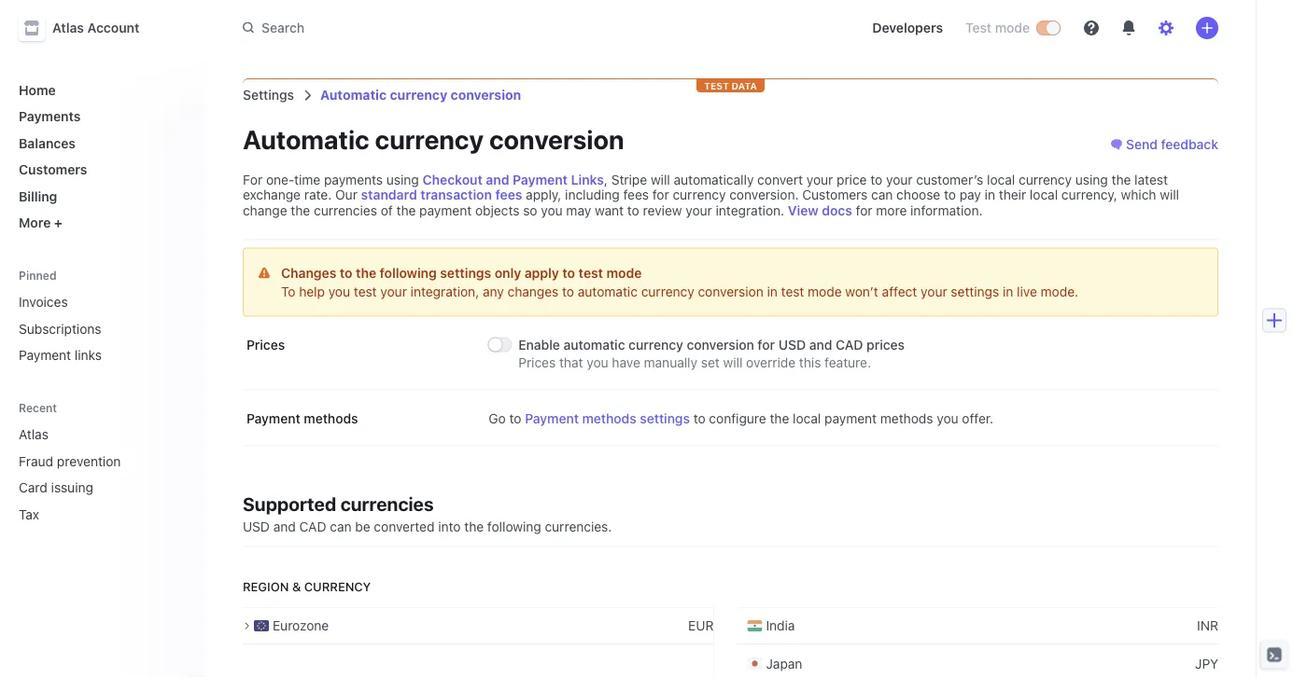 Task type: describe. For each thing, give the bounding box(es) containing it.
1 using from the left
[[387, 172, 419, 187]]

so
[[523, 203, 538, 218]]

eu image
[[254, 619, 269, 634]]

feedback
[[1161, 137, 1219, 152]]

region
[[243, 580, 289, 594]]

enable automatic currency conversion for usd and cad prices prices that you have manually set will override this feature.
[[519, 337, 905, 370]]

balances link
[[11, 128, 191, 158]]

apply, including fees for currency conversion. customers can choose to pay in their local currency, which will change the currencies of the payment objects so you may want to review your integration.
[[243, 187, 1180, 218]]

including
[[565, 187, 620, 203]]

currencies inside apply, including fees for currency conversion. customers can choose to pay in their local currency, which will change the currencies of the payment objects so you may want to review your integration.
[[314, 203, 377, 218]]

1 vertical spatial automatic currency conversion
[[243, 124, 624, 155]]

the down time
[[291, 203, 310, 218]]

home link
[[11, 75, 191, 105]]

for inside enable automatic currency conversion for usd and cad prices prices that you have manually set will override this feature.
[[758, 337, 775, 353]]

to left 'pay'
[[944, 187, 956, 203]]

one-
[[266, 172, 294, 187]]

have
[[612, 355, 641, 370]]

jp image
[[748, 657, 763, 672]]

pay
[[960, 187, 982, 203]]

atlas for atlas account
[[52, 20, 84, 35]]

convert
[[758, 172, 803, 187]]

conversion inside enable automatic currency conversion for usd and cad prices prices that you have manually set will override this feature.
[[687, 337, 754, 353]]

pinned navigation links element
[[11, 268, 191, 371]]

won't
[[846, 284, 879, 299]]

india
[[766, 619, 795, 634]]

live
[[1017, 284, 1037, 299]]

automatic inside changes to the following settings only apply to test mode to help you test your integration, any changes to automatic currency conversion in test mode won't affect your settings in live mode.
[[578, 284, 638, 299]]

stripe
[[611, 172, 647, 187]]

currency,
[[1062, 187, 1118, 203]]

enable
[[519, 337, 560, 353]]

objects
[[475, 203, 520, 218]]

conversion.
[[730, 187, 799, 203]]

will inside the , stripe will automatically convert your price to your customer's local currency using the latest exchange rate. our
[[651, 172, 670, 187]]

data
[[732, 80, 757, 91]]

checkout
[[423, 172, 483, 187]]

notifications image
[[1122, 21, 1137, 35]]

to left configure
[[694, 411, 706, 426]]

the right configure
[[770, 411, 790, 426]]

billing
[[19, 189, 57, 204]]

1 horizontal spatial test
[[579, 265, 603, 281]]

which
[[1121, 187, 1157, 203]]

and for checkout
[[486, 172, 510, 187]]

automatically
[[674, 172, 754, 187]]

to inside the , stripe will automatically convert your price to your customer's local currency using the latest exchange rate. our
[[871, 172, 883, 187]]

+
[[54, 215, 63, 231]]

1 methods from the left
[[304, 411, 358, 426]]

Search text field
[[232, 11, 758, 45]]

using inside the , stripe will automatically convert your price to your customer's local currency using the latest exchange rate. our
[[1076, 172, 1108, 187]]

0 horizontal spatial local
[[793, 411, 821, 426]]

, stripe will automatically convert your price to your customer's local currency using the latest exchange rate. our
[[243, 172, 1168, 203]]

checkout and payment links link
[[423, 172, 604, 187]]

jpy
[[1196, 657, 1219, 672]]

developers
[[873, 20, 943, 35]]

set
[[701, 355, 720, 370]]

developers link
[[865, 13, 951, 43]]

test
[[704, 80, 729, 91]]

the inside changes to the following settings only apply to test mode to help you test your integration, any changes to automatic currency conversion in test mode won't affect your settings in live mode.
[[356, 265, 376, 281]]

links
[[75, 348, 102, 363]]

atlas account
[[52, 20, 140, 35]]

test mode
[[966, 20, 1030, 35]]

region & currency
[[243, 580, 371, 594]]

time
[[294, 172, 321, 187]]

payments
[[324, 172, 383, 187]]

can inside apply, including fees for currency conversion. customers can choose to pay in their local currency, which will change the currencies of the payment objects so you may want to review your integration.
[[872, 187, 893, 203]]

changes to the following settings only apply to test mode to help you test your integration, any changes to automatic currency conversion in test mode won't affect your settings in live mode.
[[281, 265, 1079, 299]]

override
[[746, 355, 796, 370]]

be
[[355, 519, 370, 535]]

your left integration,
[[380, 284, 407, 299]]

want
[[595, 203, 624, 218]]

customer's
[[917, 172, 984, 187]]

standard transaction fees link
[[361, 187, 522, 203]]

tax
[[19, 507, 39, 523]]

issuing
[[51, 481, 93, 496]]

conversion down search text field
[[451, 87, 521, 103]]

and inside supported currencies usd and cad can be converted into the following currencies.
[[273, 519, 296, 535]]

rate.
[[304, 187, 332, 203]]

fraud prevention
[[19, 454, 121, 469]]

fees for including
[[623, 187, 649, 203]]

mode.
[[1041, 284, 1079, 299]]

converted
[[374, 519, 435, 535]]

that
[[559, 355, 583, 370]]

your right the affect
[[921, 284, 948, 299]]

automatic inside enable automatic currency conversion for usd and cad prices prices that you have manually set will override this feature.
[[564, 337, 625, 353]]

following inside supported currencies usd and cad can be converted into the following currencies.
[[487, 519, 541, 535]]

1 vertical spatial settings
[[951, 284, 1000, 299]]

will inside apply, including fees for currency conversion. customers can choose to pay in their local currency, which will change the currencies of the payment objects so you may want to review your integration.
[[1160, 187, 1180, 203]]

into
[[438, 519, 461, 535]]

currency inside enable automatic currency conversion for usd and cad prices prices that you have manually set will override this feature.
[[629, 337, 684, 353]]

settings image
[[1159, 21, 1174, 35]]

the inside the , stripe will automatically convert your price to your customer's local currency using the latest exchange rate. our
[[1112, 172, 1131, 187]]

subscriptions
[[19, 321, 101, 337]]

inr
[[1198, 619, 1219, 634]]

our
[[335, 187, 358, 203]]

2 horizontal spatial test
[[781, 284, 804, 299]]

your inside apply, including fees for currency conversion. customers can choose to pay in their local currency, which will change the currencies of the payment objects so you may want to review your integration.
[[686, 203, 712, 218]]

settings
[[243, 87, 294, 103]]

you inside apply, including fees for currency conversion. customers can choose to pay in their local currency, which will change the currencies of the payment objects so you may want to review your integration.
[[541, 203, 563, 218]]

0 horizontal spatial mode
[[607, 265, 642, 281]]

2 horizontal spatial for
[[856, 203, 873, 218]]

card issuing link
[[11, 473, 164, 503]]

usd inside supported currencies usd and cad can be converted into the following currencies.
[[243, 519, 270, 535]]

view
[[788, 203, 819, 218]]

go to payment methods settings to configure the local payment methods you offer.
[[489, 411, 994, 426]]

payments
[[19, 109, 81, 124]]

fees for transaction
[[496, 187, 522, 203]]

eur
[[688, 619, 714, 634]]

this
[[799, 355, 821, 370]]

of
[[381, 203, 393, 218]]

0 horizontal spatial in
[[767, 284, 778, 299]]

billing link
[[11, 181, 191, 212]]

invoices link
[[11, 287, 191, 318]]

send feedback
[[1126, 137, 1219, 152]]

apply
[[525, 265, 559, 281]]

transaction
[[421, 187, 492, 203]]

pinned element
[[11, 287, 191, 371]]

prices inside enable automatic currency conversion for usd and cad prices prices that you have manually set will override this feature.
[[519, 355, 556, 370]]

payment right go
[[525, 411, 579, 426]]

view docs link
[[788, 203, 853, 218]]

choose
[[897, 187, 941, 203]]

card issuing
[[19, 481, 93, 496]]

review
[[643, 203, 682, 218]]

test data
[[704, 80, 757, 91]]

offer.
[[962, 411, 994, 426]]

for
[[243, 172, 263, 187]]

more
[[19, 215, 51, 231]]



Task type: vqa. For each thing, say whether or not it's contained in the screenshot.
1st fees from left
yes



Task type: locate. For each thing, give the bounding box(es) containing it.
2 horizontal spatial and
[[810, 337, 833, 353]]

0 vertical spatial prices
[[247, 337, 285, 353]]

1 vertical spatial usd
[[243, 519, 270, 535]]

local inside apply, including fees for currency conversion. customers can choose to pay in their local currency, which will change the currencies of the payment objects so you may want to review your integration.
[[1030, 187, 1058, 203]]

you right that
[[587, 355, 609, 370]]

1 vertical spatial prices
[[519, 355, 556, 370]]

settings
[[440, 265, 491, 281], [951, 284, 1000, 299], [640, 411, 690, 426]]

the left latest
[[1112, 172, 1131, 187]]

payment methods settings link
[[525, 410, 690, 428]]

in left "live"
[[1003, 284, 1014, 299]]

fraud
[[19, 454, 53, 469]]

any
[[483, 284, 504, 299]]

following left the currencies.
[[487, 519, 541, 535]]

recent element
[[0, 420, 205, 530]]

payments link
[[11, 101, 191, 132]]

0 vertical spatial currencies
[[314, 203, 377, 218]]

1 vertical spatial automatic
[[243, 124, 370, 155]]

3 methods from the left
[[881, 411, 934, 426]]

1 horizontal spatial for
[[758, 337, 775, 353]]

will right the which at right
[[1160, 187, 1180, 203]]

payment methods
[[247, 411, 358, 426]]

core navigation links element
[[11, 75, 191, 238]]

1 horizontal spatial following
[[487, 519, 541, 535]]

1 horizontal spatial fees
[[623, 187, 649, 203]]

payment
[[420, 203, 472, 218], [825, 411, 877, 426]]

go
[[489, 411, 506, 426]]

using left the which at right
[[1076, 172, 1108, 187]]

following up integration,
[[380, 265, 437, 281]]

fees inside apply, including fees for currency conversion. customers can choose to pay in their local currency, which will change the currencies of the payment objects so you may want to review your integration.
[[623, 187, 649, 203]]

the
[[1112, 172, 1131, 187], [291, 203, 310, 218], [396, 203, 416, 218], [356, 265, 376, 281], [770, 411, 790, 426], [464, 519, 484, 535]]

help
[[299, 284, 325, 299]]

1 fees from the left
[[496, 187, 522, 203]]

usd up this
[[779, 337, 806, 353]]

customers link
[[11, 155, 191, 185]]

prices down to
[[247, 337, 285, 353]]

conversion up the "set" at bottom right
[[687, 337, 754, 353]]

in up override
[[767, 284, 778, 299]]

fees left so
[[496, 187, 522, 203]]

using up of
[[387, 172, 419, 187]]

payment down feature.
[[825, 411, 877, 426]]

integration,
[[411, 284, 479, 299]]

payment links link
[[11, 340, 191, 371]]

will inside enable automatic currency conversion for usd and cad prices prices that you have manually set will override this feature.
[[723, 355, 743, 370]]

atlas inside recent element
[[19, 427, 49, 443]]

the right the into
[[464, 519, 484, 535]]

using
[[387, 172, 419, 187], [1076, 172, 1108, 187]]

0 vertical spatial payment
[[420, 203, 472, 218]]

0 horizontal spatial customers
[[19, 162, 87, 177]]

2 horizontal spatial methods
[[881, 411, 934, 426]]

atlas account button
[[19, 15, 158, 41]]

you right the help
[[329, 284, 350, 299]]

1 vertical spatial atlas
[[19, 427, 49, 443]]

&
[[292, 580, 301, 594]]

0 vertical spatial automatic
[[320, 87, 387, 103]]

0 horizontal spatial atlas
[[19, 427, 49, 443]]

cad
[[836, 337, 863, 353], [299, 519, 326, 535]]

0 horizontal spatial using
[[387, 172, 419, 187]]

1 horizontal spatial methods
[[582, 411, 637, 426]]

can inside supported currencies usd and cad can be converted into the following currencies.
[[330, 519, 352, 535]]

send feedback button
[[1111, 135, 1219, 154]]

0 horizontal spatial will
[[651, 172, 670, 187]]

the right of
[[396, 203, 416, 218]]

standard transaction fees
[[361, 187, 522, 203]]

more +
[[19, 215, 63, 231]]

conversion inside changes to the following settings only apply to test mode to help you test your integration, any changes to automatic currency conversion in test mode won't affect your settings in live mode.
[[698, 284, 764, 299]]

0 vertical spatial mode
[[995, 20, 1030, 35]]

in image
[[748, 619, 763, 634]]

customers inside customers link
[[19, 162, 87, 177]]

1 horizontal spatial usd
[[779, 337, 806, 353]]

can left be
[[330, 519, 352, 535]]

2 using from the left
[[1076, 172, 1108, 187]]

automatic
[[578, 284, 638, 299], [564, 337, 625, 353]]

tax link
[[11, 500, 164, 530]]

supported
[[243, 494, 336, 516]]

1 horizontal spatial mode
[[808, 284, 842, 299]]

0 vertical spatial can
[[872, 187, 893, 203]]

1 vertical spatial payment
[[825, 411, 877, 426]]

settings for offer.
[[640, 411, 690, 426]]

1 horizontal spatial customers
[[803, 187, 868, 203]]

local inside the , stripe will automatically convert your price to your customer's local currency using the latest exchange rate. our
[[987, 172, 1015, 187]]

payment down subscriptions
[[19, 348, 71, 363]]

automatic
[[320, 87, 387, 103], [243, 124, 370, 155]]

to right price
[[871, 172, 883, 187]]

and down supported
[[273, 519, 296, 535]]

can right price
[[872, 187, 893, 203]]

and for usd
[[810, 337, 833, 353]]

2 vertical spatial mode
[[808, 284, 842, 299]]

2 vertical spatial and
[[273, 519, 296, 535]]

recent
[[19, 402, 57, 415]]

atlas up "fraud"
[[19, 427, 49, 443]]

cad up feature.
[[836, 337, 863, 353]]

cad down supported
[[299, 519, 326, 535]]

1 horizontal spatial prices
[[519, 355, 556, 370]]

settings link
[[243, 87, 294, 103]]

automatic up have
[[578, 284, 638, 299]]

0 horizontal spatial prices
[[247, 337, 285, 353]]

will right the "set" at bottom right
[[723, 355, 743, 370]]

settings down manually
[[640, 411, 690, 426]]

0 horizontal spatial payment
[[420, 203, 472, 218]]

links
[[571, 172, 604, 187]]

mode left the "won't"
[[808, 284, 842, 299]]

1 horizontal spatial settings
[[640, 411, 690, 426]]

1 vertical spatial and
[[810, 337, 833, 353]]

only
[[495, 265, 521, 281]]

0 vertical spatial cad
[[836, 337, 863, 353]]

2 methods from the left
[[582, 411, 637, 426]]

prevention
[[57, 454, 121, 469]]

following
[[380, 265, 437, 281], [487, 519, 541, 535]]

following inside changes to the following settings only apply to test mode to help you test your integration, any changes to automatic currency conversion in test mode won't affect your settings in live mode.
[[380, 265, 437, 281]]

mode right test
[[995, 20, 1030, 35]]

automatic up time
[[243, 124, 370, 155]]

0 horizontal spatial and
[[273, 519, 296, 535]]

1 horizontal spatial payment
[[825, 411, 877, 426]]

payment inside the 'pinned' element
[[19, 348, 71, 363]]

0 vertical spatial usd
[[779, 337, 806, 353]]

settings left "live"
[[951, 284, 1000, 299]]

usd down supported
[[243, 519, 270, 535]]

payment up so
[[513, 172, 568, 187]]

0 horizontal spatial following
[[380, 265, 437, 281]]

conversion
[[451, 87, 521, 103], [489, 124, 624, 155], [698, 284, 764, 299], [687, 337, 754, 353]]

for up override
[[758, 337, 775, 353]]

your down automatically
[[686, 203, 712, 218]]

prices
[[867, 337, 905, 353]]

help image
[[1084, 21, 1099, 35]]

cad inside supported currencies usd and cad can be converted into the following currencies.
[[299, 519, 326, 535]]

0 horizontal spatial test
[[354, 284, 377, 299]]

currency inside changes to the following settings only apply to test mode to help you test your integration, any changes to automatic currency conversion in test mode won't affect your settings in live mode.
[[641, 284, 695, 299]]

and up this
[[810, 337, 833, 353]]

1 vertical spatial automatic
[[564, 337, 625, 353]]

2 horizontal spatial settings
[[951, 284, 1000, 299]]

conversion up "links"
[[489, 124, 624, 155]]

your up view docs link
[[807, 172, 833, 187]]

for one-time payments using checkout and payment links
[[243, 172, 604, 187]]

latest
[[1135, 172, 1168, 187]]

currency inside the , stripe will automatically convert your price to your customer's local currency using the latest exchange rate. our
[[1019, 172, 1072, 187]]

in right 'pay'
[[985, 187, 996, 203]]

2 horizontal spatial mode
[[995, 20, 1030, 35]]

to right changes on the top left
[[340, 265, 353, 281]]

send
[[1126, 137, 1158, 152]]

payment inside apply, including fees for currency conversion. customers can choose to pay in their local currency, which will change the currencies of the payment objects so you may want to review your integration.
[[420, 203, 472, 218]]

test right the help
[[354, 284, 377, 299]]

fees right ,
[[623, 187, 649, 203]]

customers
[[19, 162, 87, 177], [803, 187, 868, 203]]

you right so
[[541, 203, 563, 218]]

to right go
[[509, 411, 522, 426]]

0 horizontal spatial settings
[[440, 265, 491, 281]]

in inside apply, including fees for currency conversion. customers can choose to pay in their local currency, which will change the currencies of the payment objects so you may want to review your integration.
[[985, 187, 996, 203]]

information.
[[911, 203, 983, 218]]

1 vertical spatial following
[[487, 519, 541, 535]]

conversion up enable automatic currency conversion for usd and cad prices prices that you have manually set will override this feature.
[[698, 284, 764, 299]]

0 horizontal spatial fees
[[496, 187, 522, 203]]

currencies inside supported currencies usd and cad can be converted into the following currencies.
[[341, 494, 434, 516]]

eurozone button
[[243, 619, 329, 634]]

1 vertical spatial customers
[[803, 187, 868, 203]]

test
[[579, 265, 603, 281], [354, 284, 377, 299], [781, 284, 804, 299]]

1 horizontal spatial in
[[985, 187, 996, 203]]

0 horizontal spatial for
[[653, 187, 669, 203]]

2 horizontal spatial in
[[1003, 284, 1014, 299]]

may
[[566, 203, 591, 218]]

0 vertical spatial following
[[380, 265, 437, 281]]

1 horizontal spatial using
[[1076, 172, 1108, 187]]

you left offer.
[[937, 411, 959, 426]]

automatic up that
[[564, 337, 625, 353]]

1 horizontal spatial local
[[987, 172, 1015, 187]]

test left the "won't"
[[781, 284, 804, 299]]

settings up integration,
[[440, 265, 491, 281]]

for inside apply, including fees for currency conversion. customers can choose to pay in their local currency, which will change the currencies of the payment objects so you may want to review your integration.
[[653, 187, 669, 203]]

0 vertical spatial automatic currency conversion
[[320, 87, 521, 103]]

to right want on the top left of page
[[627, 203, 640, 218]]

1 vertical spatial can
[[330, 519, 352, 535]]

will
[[651, 172, 670, 187], [1160, 187, 1180, 203], [723, 355, 743, 370]]

Search search field
[[232, 11, 758, 45]]

view docs for more information.
[[788, 203, 983, 218]]

0 vertical spatial automatic
[[578, 284, 638, 299]]

local down this
[[793, 411, 821, 426]]

usd
[[779, 337, 806, 353], [243, 519, 270, 535]]

docs
[[822, 203, 853, 218]]

atlas link
[[11, 420, 164, 450]]

,
[[604, 172, 608, 187]]

for right docs on the right of page
[[856, 203, 873, 218]]

1 vertical spatial mode
[[607, 265, 642, 281]]

to right changes
[[562, 284, 574, 299]]

changes
[[508, 284, 559, 299]]

currency inside apply, including fees for currency conversion. customers can choose to pay in their local currency, which will change the currencies of the payment objects so you may want to review your integration.
[[673, 187, 726, 203]]

cad inside enable automatic currency conversion for usd and cad prices prices that you have manually set will override this feature.
[[836, 337, 863, 353]]

for right stripe
[[653, 187, 669, 203]]

changes
[[281, 265, 336, 281]]

the inside supported currencies usd and cad can be converted into the following currencies.
[[464, 519, 484, 535]]

recent navigation links element
[[0, 401, 205, 530]]

mode down want on the top left of page
[[607, 265, 642, 281]]

currencies up converted
[[341, 494, 434, 516]]

their
[[999, 187, 1027, 203]]

local right "their"
[[1030, 187, 1058, 203]]

1 horizontal spatial can
[[872, 187, 893, 203]]

payment down checkout
[[420, 203, 472, 218]]

payment up supported
[[247, 411, 300, 426]]

the right changes on the top left
[[356, 265, 376, 281]]

prices
[[247, 337, 285, 353], [519, 355, 556, 370]]

0 horizontal spatial cad
[[299, 519, 326, 535]]

configure
[[709, 411, 767, 426]]

1 horizontal spatial cad
[[836, 337, 863, 353]]

payment links
[[19, 348, 102, 363]]

atlas for atlas
[[19, 427, 49, 443]]

mode
[[995, 20, 1030, 35], [607, 265, 642, 281], [808, 284, 842, 299]]

currencies down payments
[[314, 203, 377, 218]]

and up objects
[[486, 172, 510, 187]]

japan
[[766, 657, 803, 672]]

0 horizontal spatial can
[[330, 519, 352, 535]]

for
[[653, 187, 669, 203], [856, 203, 873, 218], [758, 337, 775, 353]]

fraud prevention link
[[11, 446, 164, 477]]

prices down enable
[[519, 355, 556, 370]]

manually
[[644, 355, 698, 370]]

1 vertical spatial cad
[[299, 519, 326, 535]]

customers inside apply, including fees for currency conversion. customers can choose to pay in their local currency, which will change the currencies of the payment objects so you may want to review your integration.
[[803, 187, 868, 203]]

2 horizontal spatial will
[[1160, 187, 1180, 203]]

will up the review
[[651, 172, 670, 187]]

2 horizontal spatial local
[[1030, 187, 1058, 203]]

test right the apply
[[579, 265, 603, 281]]

0 horizontal spatial methods
[[304, 411, 358, 426]]

can
[[872, 187, 893, 203], [330, 519, 352, 535]]

local right 'pay'
[[987, 172, 1015, 187]]

0 horizontal spatial usd
[[243, 519, 270, 535]]

1 horizontal spatial and
[[486, 172, 510, 187]]

0 vertical spatial and
[[486, 172, 510, 187]]

and inside enable automatic currency conversion for usd and cad prices prices that you have manually set will override this feature.
[[810, 337, 833, 353]]

0 vertical spatial atlas
[[52, 20, 84, 35]]

atlas inside button
[[52, 20, 84, 35]]

0 vertical spatial customers
[[19, 162, 87, 177]]

to right the apply
[[563, 265, 575, 281]]

settings for you
[[440, 265, 491, 281]]

subscriptions link
[[11, 314, 191, 344]]

usd inside enable automatic currency conversion for usd and cad prices prices that you have manually set will override this feature.
[[779, 337, 806, 353]]

you inside changes to the following settings only apply to test mode to help you test your integration, any changes to automatic currency conversion in test mode won't affect your settings in live mode.
[[329, 284, 350, 299]]

1 horizontal spatial atlas
[[52, 20, 84, 35]]

you inside enable automatic currency conversion for usd and cad prices prices that you have manually set will override this feature.
[[587, 355, 609, 370]]

2 fees from the left
[[623, 187, 649, 203]]

your up more
[[886, 172, 913, 187]]

in
[[985, 187, 996, 203], [767, 284, 778, 299], [1003, 284, 1014, 299]]

automatic currency conversion
[[320, 87, 521, 103], [243, 124, 624, 155]]

atlas left account on the top of page
[[52, 20, 84, 35]]

1 horizontal spatial will
[[723, 355, 743, 370]]

1 vertical spatial currencies
[[341, 494, 434, 516]]

you
[[541, 203, 563, 218], [329, 284, 350, 299], [587, 355, 609, 370], [937, 411, 959, 426]]

0 vertical spatial settings
[[440, 265, 491, 281]]

automatic up payments
[[320, 87, 387, 103]]

integration.
[[716, 203, 785, 218]]

2 vertical spatial settings
[[640, 411, 690, 426]]

exchange
[[243, 187, 301, 203]]

price
[[837, 172, 867, 187]]

invoices
[[19, 295, 68, 310]]



